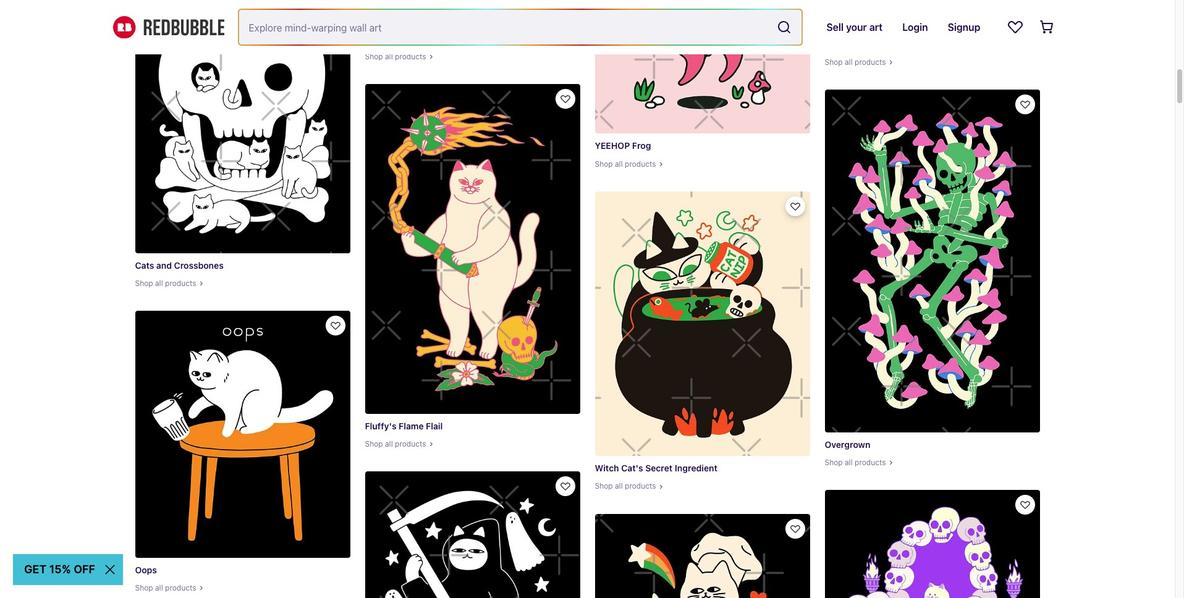 Task type: describe. For each thing, give the bounding box(es) containing it.
redbubble logo image
[[113, 16, 224, 38]]

cats
[[135, 260, 154, 271]]

shop for oops
[[135, 583, 153, 593]]

all for cats and crossbones
[[155, 279, 163, 288]]

shop all products down grim's protégé
[[825, 57, 886, 67]]

products for yeehop frog
[[625, 159, 656, 169]]

witch cat's secret ingredient
[[595, 463, 718, 474]]

shop all products for overgrown
[[825, 458, 886, 467]]

grim's
[[825, 39, 852, 49]]

skateboard wizard
[[365, 33, 444, 44]]

shop for yeehop frog
[[595, 159, 613, 169]]

shop for overgrown
[[825, 458, 843, 467]]

Search term search field
[[239, 10, 772, 45]]

flame
[[399, 421, 424, 431]]

grim's protégé
[[825, 39, 888, 49]]

fluffy's flame flail
[[365, 421, 443, 431]]

and
[[156, 260, 172, 271]]

witch
[[595, 463, 619, 474]]

all for fluffy's flame flail
[[385, 440, 393, 449]]

wizard
[[415, 33, 444, 44]]

all for witch cat's secret ingredient
[[615, 482, 623, 491]]

yeehop
[[595, 141, 630, 151]]

shop all products for oops
[[135, 583, 196, 593]]

shop for fluffy's flame flail
[[365, 440, 383, 449]]

all for oops
[[155, 583, 163, 593]]

shop all products for cats and crossbones
[[135, 279, 196, 288]]

shop for witch cat's secret ingredient
[[595, 482, 613, 491]]

oops
[[135, 565, 157, 575]]



Task type: vqa. For each thing, say whether or not it's contained in the screenshot.
Wizard
yes



Task type: locate. For each thing, give the bounding box(es) containing it.
cats and crossbones
[[135, 260, 224, 271]]

all for yeehop frog
[[615, 159, 623, 169]]

secret
[[646, 463, 673, 474]]

shop all products for witch cat's secret ingredient
[[595, 482, 656, 491]]

skateboard
[[365, 33, 413, 44]]

products for skateboard wizard
[[395, 52, 426, 61]]

shop down oops
[[135, 583, 153, 593]]

all down "yeehop frog"
[[615, 159, 623, 169]]

all down 'overgrown'
[[845, 458, 853, 467]]

all down fluffy's
[[385, 440, 393, 449]]

products for fluffy's flame flail
[[395, 440, 426, 449]]

products for cats and crossbones
[[165, 279, 196, 288]]

products
[[395, 52, 426, 61], [855, 57, 886, 67], [625, 159, 656, 169], [165, 279, 196, 288], [395, 440, 426, 449], [855, 458, 886, 467], [625, 482, 656, 491], [165, 583, 196, 593]]

shop down skateboard
[[365, 52, 383, 61]]

shop all products down and
[[135, 279, 196, 288]]

shop all products for skateboard wizard
[[365, 52, 426, 61]]

all for overgrown
[[845, 458, 853, 467]]

protégé
[[855, 39, 888, 49]]

all down grim's protégé
[[845, 57, 853, 67]]

flail
[[426, 421, 443, 431]]

crossbones
[[174, 260, 224, 271]]

all down witch
[[615, 482, 623, 491]]

products for witch cat's secret ingredient
[[625, 482, 656, 491]]

shop all products for fluffy's flame flail
[[365, 440, 426, 449]]

shop down grim's
[[825, 57, 843, 67]]

shop for skateboard wizard
[[365, 52, 383, 61]]

frog
[[632, 141, 651, 151]]

shop all products down oops
[[135, 583, 196, 593]]

products for oops
[[165, 583, 196, 593]]

shop for cats and crossbones
[[135, 279, 153, 288]]

all for skateboard wizard
[[385, 52, 393, 61]]

shop down witch
[[595, 482, 613, 491]]

fluffy's
[[365, 421, 397, 431]]

products for overgrown
[[855, 458, 886, 467]]

all down and
[[155, 279, 163, 288]]

shop all products down "yeehop frog"
[[595, 159, 656, 169]]

shop all products
[[365, 52, 426, 61], [825, 57, 886, 67], [595, 159, 656, 169], [135, 279, 196, 288], [365, 440, 426, 449], [825, 458, 886, 467], [595, 482, 656, 491], [135, 583, 196, 593]]

shop down cats
[[135, 279, 153, 288]]

all down skateboard
[[385, 52, 393, 61]]

None field
[[239, 10, 802, 45]]

shop down fluffy's
[[365, 440, 383, 449]]

all
[[385, 52, 393, 61], [845, 57, 853, 67], [615, 159, 623, 169], [155, 279, 163, 288], [385, 440, 393, 449], [845, 458, 853, 467], [615, 482, 623, 491], [155, 583, 163, 593]]

shop down 'overgrown'
[[825, 458, 843, 467]]

yeehop frog
[[595, 141, 651, 151]]

cat's
[[621, 463, 643, 474]]

shop all products down 'fluffy's flame flail'
[[365, 440, 426, 449]]

shop all products for yeehop frog
[[595, 159, 656, 169]]

shop down yeehop
[[595, 159, 613, 169]]

shop all products down cat's
[[595, 482, 656, 491]]

overgrown
[[825, 439, 871, 450]]

ingredient
[[675, 463, 718, 474]]

shop all products down 'overgrown'
[[825, 458, 886, 467]]

shop
[[365, 52, 383, 61], [825, 57, 843, 67], [595, 159, 613, 169], [135, 279, 153, 288], [365, 440, 383, 449], [825, 458, 843, 467], [595, 482, 613, 491], [135, 583, 153, 593]]

all down oops
[[155, 583, 163, 593]]

shop all products down skateboard
[[365, 52, 426, 61]]



